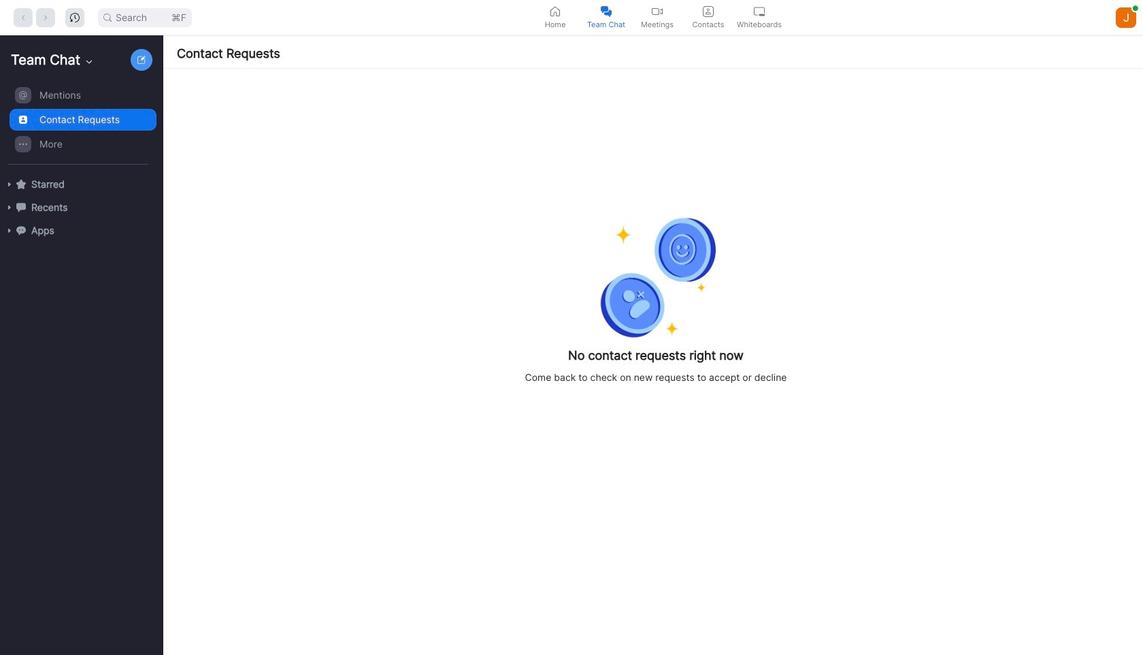 Task type: locate. For each thing, give the bounding box(es) containing it.
chat image
[[16, 203, 26, 212], [16, 203, 26, 212]]

team chat image
[[601, 6, 612, 17]]

starred tree item
[[5, 173, 157, 196]]

chevron down small image
[[84, 57, 95, 67]]

whiteboard small image
[[754, 6, 765, 17]]

tree
[[0, 82, 161, 256]]

chatbot image
[[16, 226, 26, 235], [16, 226, 26, 235]]

tab list
[[530, 0, 785, 35]]

new image
[[138, 56, 146, 64], [138, 56, 146, 64]]

apps tree item
[[5, 219, 157, 242]]

magnifier image
[[103, 13, 112, 21], [103, 13, 112, 21]]

video on image
[[652, 6, 663, 17]]

triangle right image
[[5, 204, 14, 212], [5, 204, 14, 212], [5, 227, 14, 235], [5, 227, 14, 235]]

star image
[[16, 180, 26, 189]]

home small image
[[550, 6, 561, 17]]

history image
[[70, 13, 80, 22], [70, 13, 80, 22]]

group
[[0, 83, 157, 165]]

online image
[[1133, 5, 1139, 11]]

video on image
[[652, 6, 663, 17]]

team chat image
[[601, 6, 612, 17]]

whiteboard small image
[[754, 6, 765, 17]]

profile contact image
[[703, 6, 714, 17], [703, 6, 714, 17]]

triangle right image
[[5, 180, 14, 189], [5, 180, 14, 189]]

chevron down small image
[[84, 57, 95, 67]]



Task type: vqa. For each thing, say whether or not it's contained in the screenshot.
Chatbot icon
yes



Task type: describe. For each thing, give the bounding box(es) containing it.
online image
[[1133, 5, 1139, 11]]

home small image
[[550, 6, 561, 17]]

recents tree item
[[5, 196, 157, 219]]

star image
[[16, 180, 26, 189]]



